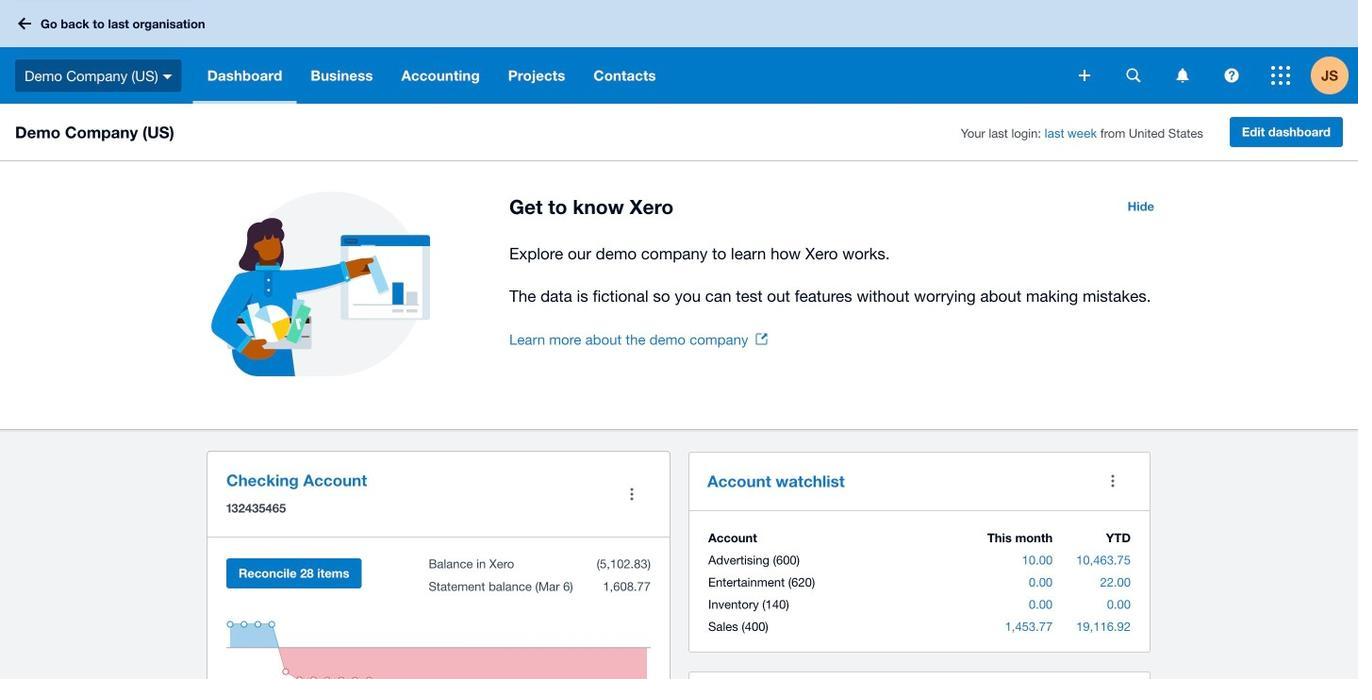 Task type: vqa. For each thing, say whether or not it's contained in the screenshot.
svg image to the middle
yes



Task type: describe. For each thing, give the bounding box(es) containing it.
1 horizontal spatial svg image
[[1225, 68, 1239, 83]]

manage menu toggle image
[[613, 475, 651, 513]]



Task type: locate. For each thing, give the bounding box(es) containing it.
0 horizontal spatial svg image
[[1079, 70, 1091, 81]]

banner
[[0, 0, 1359, 104]]

svg image
[[18, 17, 31, 30], [1272, 66, 1291, 85], [1127, 68, 1141, 83], [1177, 68, 1189, 83], [163, 74, 172, 79]]

svg image
[[1225, 68, 1239, 83], [1079, 70, 1091, 81]]

intro banner body element
[[509, 241, 1166, 309]]



